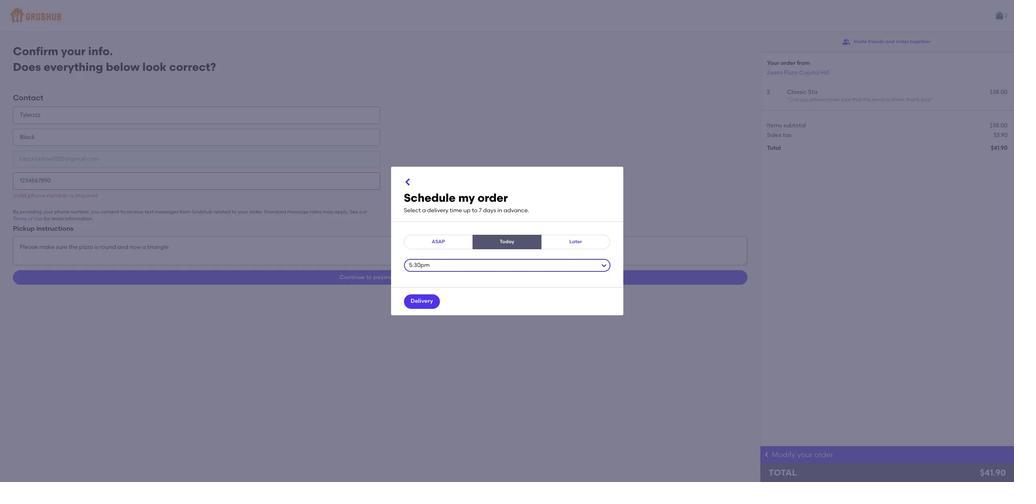Task type: describe. For each thing, give the bounding box(es) containing it.
see
[[350, 209, 358, 215]]

ranch
[[872, 97, 886, 102]]

advance.
[[504, 207, 529, 214]]

classic stix
[[787, 89, 818, 96]]

asap
[[432, 239, 445, 245]]

friends
[[868, 39, 884, 44]]

0 vertical spatial $41.90
[[991, 145, 1008, 152]]

later button
[[541, 235, 610, 249]]

by
[[13, 209, 19, 215]]

select
[[404, 207, 421, 214]]

in
[[497, 207, 502, 214]]

order right modify
[[814, 451, 833, 460]]

to inside schedule my order select a delivery time up to 7 days in advance.
[[472, 207, 478, 214]]

together
[[910, 39, 931, 44]]

you!
[[921, 97, 930, 102]]

classic
[[787, 89, 807, 96]]

your left order.
[[238, 209, 248, 215]]

continue to payment method button
[[13, 271, 748, 285]]

time
[[450, 207, 462, 214]]

sales
[[767, 132, 781, 139]]

main navigation navigation
[[0, 0, 1014, 31]]

confirm
[[13, 44, 58, 58]]

zeeks
[[767, 69, 783, 76]]

invite friends and order together button
[[842, 35, 931, 49]]

svg image
[[403, 178, 413, 187]]

does
[[13, 60, 41, 74]]

valid phone number is required alert
[[13, 192, 98, 199]]

that
[[852, 97, 862, 102]]

days
[[483, 207, 496, 214]]

a
[[422, 207, 426, 214]]

later
[[569, 239, 582, 245]]

our
[[359, 209, 367, 215]]

Last name text field
[[13, 129, 380, 146]]

for
[[44, 216, 50, 222]]

confirm your info. does everything below look correct?
[[13, 44, 216, 74]]

$38.00 for $38.00 " can you please make sure that the ranch is there, thank you! "
[[990, 89, 1008, 96]]

message
[[287, 209, 309, 215]]

providing
[[20, 209, 42, 215]]

invite
[[854, 39, 867, 44]]

$38.00 for $38.00
[[990, 122, 1008, 129]]

messages
[[155, 209, 178, 215]]

First name text field
[[13, 107, 380, 124]]

asap button
[[404, 235, 473, 249]]

your
[[767, 60, 779, 67]]

use
[[34, 216, 43, 222]]

information.
[[65, 216, 93, 222]]

$3.90
[[994, 132, 1008, 139]]

sales tax
[[767, 132, 792, 139]]

sure
[[841, 97, 851, 102]]

delivery
[[411, 298, 433, 305]]

2 " from the left
[[930, 97, 933, 102]]

subtotal
[[783, 122, 806, 129]]

more
[[51, 216, 64, 222]]

pickup
[[13, 225, 35, 233]]

order inside schedule my order select a delivery time up to 7 days in advance.
[[478, 191, 508, 205]]

0 horizontal spatial 2
[[767, 89, 770, 96]]

is inside $38.00 " can you please make sure that the ranch is there, thank you! "
[[887, 97, 890, 102]]

consent
[[100, 209, 119, 215]]

receive
[[126, 209, 143, 215]]

delivery button
[[404, 295, 440, 309]]

continue to payment method
[[339, 274, 421, 281]]

look
[[142, 60, 166, 74]]

related
[[214, 209, 231, 215]]

2 inside 2 button
[[1004, 12, 1008, 19]]

capitol
[[799, 69, 819, 76]]

and
[[885, 39, 895, 44]]

can
[[789, 97, 799, 102]]

your order from zeeks pizza capitol hill
[[767, 60, 829, 76]]

tax
[[783, 132, 792, 139]]

number,
[[70, 209, 90, 215]]

everything
[[44, 60, 103, 74]]

from inside by providing your phone number, you consent to receive text messages from grubhub related to your order. standard message rates may apply. see our terms of use for more information.
[[179, 209, 190, 215]]

order inside your order from zeeks pizza capitol hill
[[781, 60, 796, 67]]

payment
[[373, 274, 398, 281]]

people icon image
[[842, 38, 851, 46]]



Task type: vqa. For each thing, say whether or not it's contained in the screenshot.
Dec 14, 12:15Pm button
no



Task type: locate. For each thing, give the bounding box(es) containing it.
2 button
[[995, 8, 1008, 23]]

you
[[800, 97, 809, 102], [91, 209, 99, 215]]

grubhub
[[192, 209, 213, 215]]

modify
[[772, 451, 796, 460]]

stix
[[808, 89, 818, 96]]

total
[[767, 145, 781, 152], [769, 468, 797, 478]]

your
[[61, 44, 85, 58], [43, 209, 53, 215], [238, 209, 248, 215], [797, 451, 813, 460]]

7
[[479, 207, 482, 214]]

please
[[810, 97, 826, 102]]

1 $38.00 from the top
[[990, 89, 1008, 96]]

you left consent
[[91, 209, 99, 215]]

invite friends and order together
[[854, 39, 931, 44]]

"
[[787, 97, 789, 102], [930, 97, 933, 102]]

total down modify
[[769, 468, 797, 478]]

1 vertical spatial 2
[[767, 89, 770, 96]]

to right related
[[232, 209, 237, 215]]

0 horizontal spatial is
[[69, 192, 73, 199]]

to inside button
[[366, 274, 372, 281]]

total down sales
[[767, 145, 781, 152]]

of
[[28, 216, 33, 222]]

terms
[[13, 216, 27, 222]]

rates
[[310, 209, 322, 215]]

0 vertical spatial from
[[797, 60, 810, 67]]

Phone telephone field
[[13, 173, 380, 190]]

delivery
[[427, 207, 448, 214]]

1 vertical spatial you
[[91, 209, 99, 215]]

pizza
[[784, 69, 798, 76]]

1 vertical spatial total
[[769, 468, 797, 478]]

the
[[863, 97, 871, 102]]

1 vertical spatial is
[[69, 192, 73, 199]]

today
[[500, 239, 514, 245]]

phone
[[28, 192, 45, 199], [54, 209, 69, 215]]

items
[[767, 122, 782, 129]]

1 vertical spatial from
[[179, 209, 190, 215]]

instructions
[[36, 225, 73, 233]]

schedule
[[404, 191, 456, 205]]

order
[[896, 39, 909, 44], [781, 60, 796, 67], [478, 191, 508, 205], [814, 451, 833, 460]]

your inside confirm your info. does everything below look correct?
[[61, 44, 85, 58]]

items subtotal
[[767, 122, 806, 129]]

is right number
[[69, 192, 73, 199]]

0 vertical spatial phone
[[28, 192, 45, 199]]

correct?
[[169, 60, 216, 74]]

valid phone number is required
[[13, 192, 98, 199]]

1 vertical spatial $41.90
[[980, 468, 1006, 478]]

0 vertical spatial $38.00
[[990, 89, 1008, 96]]

required
[[75, 192, 98, 199]]

thank
[[906, 97, 920, 102]]

1 vertical spatial $38.00
[[990, 122, 1008, 129]]

0 horizontal spatial "
[[787, 97, 789, 102]]

1 horizontal spatial is
[[887, 97, 890, 102]]

order up days
[[478, 191, 508, 205]]

0 horizontal spatial phone
[[28, 192, 45, 199]]

zeeks pizza capitol hill link
[[767, 69, 829, 76]]

from inside your order from zeeks pizza capitol hill
[[797, 60, 810, 67]]

you down classic stix
[[800, 97, 809, 102]]

by providing your phone number, you consent to receive text messages from grubhub related to your order. standard message rates may apply. see our terms of use for more information.
[[13, 209, 367, 222]]

from up zeeks pizza capitol hill link
[[797, 60, 810, 67]]

your up everything
[[61, 44, 85, 58]]

text
[[145, 209, 154, 215]]

terms of use link
[[13, 216, 43, 222]]

method
[[400, 274, 421, 281]]

to left the receive
[[120, 209, 125, 215]]

0 vertical spatial total
[[767, 145, 781, 152]]

0 vertical spatial 2
[[1004, 12, 1008, 19]]

standard
[[264, 209, 286, 215]]

info.
[[88, 44, 113, 58]]

0 horizontal spatial from
[[179, 209, 190, 215]]

" down classic
[[787, 97, 789, 102]]

from left grubhub
[[179, 209, 190, 215]]

order right and
[[896, 39, 909, 44]]

1 horizontal spatial from
[[797, 60, 810, 67]]

phone right valid
[[28, 192, 45, 199]]

0 vertical spatial is
[[887, 97, 890, 102]]

1 horizontal spatial you
[[800, 97, 809, 102]]

order up pizza on the top right
[[781, 60, 796, 67]]

pickup instructions
[[13, 225, 73, 233]]

order.
[[249, 209, 263, 215]]

from
[[797, 60, 810, 67], [179, 209, 190, 215]]

contact
[[13, 93, 43, 103]]

your right modify
[[797, 451, 813, 460]]

$38.00 " can you please make sure that the ranch is there, thank you! "
[[787, 89, 1008, 102]]

number
[[47, 192, 68, 199]]

to left the 7
[[472, 207, 478, 214]]

1 " from the left
[[787, 97, 789, 102]]

1 vertical spatial phone
[[54, 209, 69, 215]]

to
[[472, 207, 478, 214], [120, 209, 125, 215], [232, 209, 237, 215], [366, 274, 372, 281]]

0 vertical spatial you
[[800, 97, 809, 102]]

valid
[[13, 192, 26, 199]]

phone up more
[[54, 209, 69, 215]]

1 horizontal spatial "
[[930, 97, 933, 102]]

2 $38.00 from the top
[[990, 122, 1008, 129]]

to left payment
[[366, 274, 372, 281]]

1 horizontal spatial phone
[[54, 209, 69, 215]]

may
[[323, 209, 333, 215]]

0 horizontal spatial you
[[91, 209, 99, 215]]

$38.00 inside $38.00 " can you please make sure that the ranch is there, thank you! "
[[990, 89, 1008, 96]]

modify your order
[[772, 451, 833, 460]]

below
[[106, 60, 140, 74]]

2
[[1004, 12, 1008, 19], [767, 89, 770, 96]]

apply.
[[334, 209, 348, 215]]

there,
[[891, 97, 905, 102]]

Pickup instructions text field
[[13, 237, 748, 266]]

up
[[463, 207, 471, 214]]

hill
[[821, 69, 829, 76]]

you inside $38.00 " can you please make sure that the ranch is there, thank you! "
[[800, 97, 809, 102]]

you inside by providing your phone number, you consent to receive text messages from grubhub related to your order. standard message rates may apply. see our terms of use for more information.
[[91, 209, 99, 215]]

make
[[827, 97, 840, 102]]

" right the thank
[[930, 97, 933, 102]]

continue
[[339, 274, 365, 281]]

is left there,
[[887, 97, 890, 102]]

schedule my order select a delivery time up to 7 days in advance.
[[404, 191, 529, 214]]

$38.00
[[990, 89, 1008, 96], [990, 122, 1008, 129]]

$41.90
[[991, 145, 1008, 152], [980, 468, 1006, 478]]

phone inside by providing your phone number, you consent to receive text messages from grubhub related to your order. standard message rates may apply. see our terms of use for more information.
[[54, 209, 69, 215]]

your up for
[[43, 209, 53, 215]]

order inside button
[[896, 39, 909, 44]]

1 horizontal spatial 2
[[1004, 12, 1008, 19]]

today button
[[472, 235, 542, 249]]

my
[[458, 191, 475, 205]]



